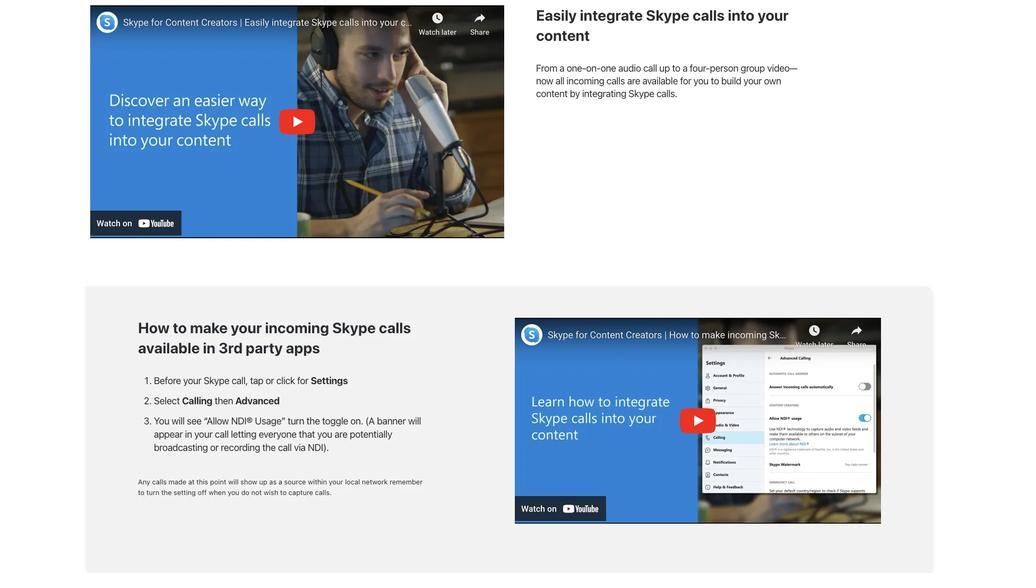 Task type: describe. For each thing, give the bounding box(es) containing it.
from a one-on-one audio call up to a four-person group video— now all incoming calls are available for you to build your own content by integrating skype calls.
[[536, 62, 798, 99]]

that
[[299, 429, 315, 440]]

toggle
[[322, 415, 348, 427]]

content inside from a one-on-one audio call up to a four-person group video— now all incoming calls are available for you to build your own content by integrating skype calls.
[[536, 88, 568, 99]]

you will see "allow ndi® usage" turn the toggle on. (a banner will appear in your call letting everyone that you are potentially broadcasting or recording the call via ndi).
[[154, 415, 421, 453]]

person
[[710, 62, 739, 74]]

on-
[[587, 62, 601, 74]]

party
[[246, 339, 283, 357]]

then
[[215, 395, 233, 407]]

your up calling
[[183, 375, 202, 387]]

apps
[[286, 339, 320, 357]]

1 vertical spatial the
[[263, 442, 276, 453]]

you inside any calls made at this point will show up as a source within your local network remember to turn the setting off when you do not wish to capture calls.
[[228, 489, 239, 497]]

calls. inside any calls made at this point will show up as a source within your local network remember to turn the setting off when you do not wish to capture calls.
[[315, 489, 332, 497]]

letting
[[231, 429, 257, 440]]

group
[[741, 62, 766, 74]]

easily
[[536, 6, 577, 24]]

turn inside any calls made at this point will show up as a source within your local network remember to turn the setting off when you do not wish to capture calls.
[[146, 489, 160, 497]]

you
[[154, 415, 169, 427]]

recording
[[221, 442, 260, 453]]

own
[[765, 75, 782, 86]]

calls. inside from a one-on-one audio call up to a four-person group video— now all incoming calls are available for you to build your own content by integrating skype calls.
[[657, 88, 678, 99]]

wish
[[264, 489, 278, 497]]

broadcasting
[[154, 442, 208, 453]]

select calling then advanced
[[154, 395, 280, 407]]

usage"
[[255, 415, 286, 427]]

local
[[345, 478, 360, 486]]

click
[[277, 375, 295, 387]]

3rd
[[219, 339, 243, 357]]

capture
[[289, 489, 313, 497]]

potentially
[[350, 429, 392, 440]]

incoming inside from a one-on-one audio call up to a four-person group video— now all incoming calls are available for you to build your own content by integrating skype calls.
[[567, 75, 605, 86]]

banner
[[377, 415, 406, 427]]

video—
[[768, 62, 798, 74]]

skype inside from a one-on-one audio call up to a four-person group video— now all incoming calls are available for you to build your own content by integrating skype calls.
[[629, 88, 655, 99]]

in inside you will see "allow ndi® usage" turn the toggle on. (a banner will appear in your call letting everyone that you are potentially broadcasting or recording the call via ndi).
[[185, 429, 192, 440]]

up inside from a one-on-one audio call up to a four-person group video— now all incoming calls are available for you to build your own content by integrating skype calls.
[[660, 62, 670, 74]]

any calls made at this point will show up as a source within your local network remember to turn the setting off when you do not wish to capture calls.
[[138, 478, 423, 497]]

remember
[[390, 478, 423, 486]]

network
[[362, 478, 388, 486]]

do
[[241, 489, 250, 497]]

one
[[601, 62, 617, 74]]

ndi®
[[231, 415, 253, 427]]

are inside you will see "allow ndi® usage" turn the toggle on. (a banner will appear in your call letting everyone that you are potentially broadcasting or recording the call via ndi).
[[335, 429, 348, 440]]

by
[[570, 88, 580, 99]]

skype inside easily integrate skype calls into your content
[[647, 6, 690, 24]]

your inside how to make your incoming skype calls available in 3rd party apps
[[231, 319, 262, 337]]

as
[[269, 478, 277, 486]]

to inside how to make your incoming skype calls available in 3rd party apps
[[173, 319, 187, 337]]

into
[[728, 6, 755, 24]]

everyone
[[259, 429, 297, 440]]

setting
[[174, 489, 196, 497]]

this
[[197, 478, 208, 486]]

a inside any calls made at this point will show up as a source within your local network remember to turn the setting off when you do not wish to capture calls.
[[279, 478, 282, 486]]

one-
[[567, 62, 587, 74]]

integrate
[[580, 6, 643, 24]]

0 horizontal spatial will
[[172, 415, 185, 427]]



Task type: vqa. For each thing, say whether or not it's contained in the screenshot.
1st Unlimited from right
no



Task type: locate. For each thing, give the bounding box(es) containing it.
0 horizontal spatial in
[[185, 429, 192, 440]]

1 vertical spatial are
[[335, 429, 348, 440]]

source
[[284, 478, 306, 486]]

up left as
[[259, 478, 268, 486]]

0 horizontal spatial or
[[210, 442, 219, 453]]

1 horizontal spatial calls.
[[657, 88, 678, 99]]

0 vertical spatial up
[[660, 62, 670, 74]]

1 vertical spatial available
[[138, 339, 200, 357]]

1 horizontal spatial or
[[266, 375, 274, 387]]

1 vertical spatial up
[[259, 478, 268, 486]]

2 horizontal spatial will
[[408, 415, 421, 427]]

in inside how to make your incoming skype calls available in 3rd party apps
[[203, 339, 216, 357]]

ndi).
[[308, 442, 329, 453]]

will right point
[[228, 478, 239, 486]]

0 vertical spatial you
[[694, 75, 709, 86]]

0 vertical spatial the
[[307, 415, 320, 427]]

see
[[187, 415, 202, 427]]

make
[[190, 319, 228, 337]]

to right wish
[[280, 489, 287, 497]]

build
[[722, 75, 742, 86]]

2 horizontal spatial a
[[683, 62, 688, 74]]

1 vertical spatial turn
[[146, 489, 160, 497]]

0 vertical spatial for
[[681, 75, 692, 86]]

for right click at bottom left
[[297, 375, 309, 387]]

"allow
[[204, 415, 229, 427]]

how to make your incoming skype calls available in 3rd party apps
[[138, 319, 411, 357]]

or right tap
[[266, 375, 274, 387]]

will left the see
[[172, 415, 185, 427]]

(a
[[366, 415, 375, 427]]

0 vertical spatial in
[[203, 339, 216, 357]]

your right into
[[758, 6, 789, 24]]

0 vertical spatial calls.
[[657, 88, 678, 99]]

1 vertical spatial in
[[185, 429, 192, 440]]

0 vertical spatial or
[[266, 375, 274, 387]]

1 horizontal spatial will
[[228, 478, 239, 486]]

1 vertical spatial incoming
[[265, 319, 329, 337]]

calls
[[693, 6, 725, 24], [607, 75, 625, 86], [379, 319, 411, 337], [152, 478, 167, 486]]

how
[[138, 319, 170, 337]]

on.
[[351, 415, 363, 427]]

point
[[210, 478, 227, 486]]

call
[[644, 62, 658, 74], [215, 429, 229, 440], [278, 442, 292, 453]]

to right how
[[173, 319, 187, 337]]

1 content from the top
[[536, 27, 590, 44]]

any
[[138, 478, 150, 486]]

you left "do"
[[228, 489, 239, 497]]

settings
[[311, 375, 348, 387]]

calls.
[[657, 88, 678, 99], [315, 489, 332, 497]]

integrating
[[583, 88, 627, 99]]

1 horizontal spatial the
[[263, 442, 276, 453]]

your inside any calls made at this point will show up as a source within your local network remember to turn the setting off when you do not wish to capture calls.
[[329, 478, 343, 486]]

all
[[556, 75, 565, 86]]

you up ndi).
[[318, 429, 332, 440]]

the down the everyone
[[263, 442, 276, 453]]

available
[[643, 75, 678, 86], [138, 339, 200, 357]]

made
[[169, 478, 187, 486]]

1 vertical spatial or
[[210, 442, 219, 453]]

call left via
[[278, 442, 292, 453]]

incoming up apps
[[265, 319, 329, 337]]

1 horizontal spatial up
[[660, 62, 670, 74]]

0 horizontal spatial available
[[138, 339, 200, 357]]

0 horizontal spatial up
[[259, 478, 268, 486]]

0 vertical spatial content
[[536, 27, 590, 44]]

0 horizontal spatial the
[[161, 489, 172, 497]]

calls inside any calls made at this point will show up as a source within your local network remember to turn the setting off when you do not wish to capture calls.
[[152, 478, 167, 486]]

the
[[307, 415, 320, 427], [263, 442, 276, 453], [161, 489, 172, 497]]

your left the local
[[329, 478, 343, 486]]

a right as
[[279, 478, 282, 486]]

from
[[536, 62, 558, 74]]

will
[[172, 415, 185, 427], [408, 415, 421, 427], [228, 478, 239, 486]]

available inside how to make your incoming skype calls available in 3rd party apps
[[138, 339, 200, 357]]

skype
[[647, 6, 690, 24], [629, 88, 655, 99], [333, 319, 376, 337], [204, 375, 230, 387]]

when
[[209, 489, 226, 497]]

or
[[266, 375, 274, 387], [210, 442, 219, 453]]

tap
[[250, 375, 264, 387]]

0 horizontal spatial call
[[215, 429, 229, 440]]

0 horizontal spatial you
[[228, 489, 239, 497]]

1 horizontal spatial in
[[203, 339, 216, 357]]

off
[[198, 489, 207, 497]]

content down the now
[[536, 88, 568, 99]]

1 horizontal spatial for
[[681, 75, 692, 86]]

show
[[241, 478, 258, 486]]

a
[[560, 62, 565, 74], [683, 62, 688, 74], [279, 478, 282, 486]]

to
[[673, 62, 681, 74], [711, 75, 720, 86], [173, 319, 187, 337], [138, 489, 145, 497], [280, 489, 287, 497]]

before your skype call, tap or click for settings
[[154, 375, 348, 387]]

call down "allow in the bottom left of the page
[[215, 429, 229, 440]]

content
[[536, 27, 590, 44], [536, 88, 568, 99]]

2 vertical spatial you
[[228, 489, 239, 497]]

before
[[154, 375, 181, 387]]

content inside easily integrate skype calls into your content
[[536, 27, 590, 44]]

incoming inside how to make your incoming skype calls available in 3rd party apps
[[265, 319, 329, 337]]

1 vertical spatial you
[[318, 429, 332, 440]]

2 vertical spatial the
[[161, 489, 172, 497]]

a up all
[[560, 62, 565, 74]]

0 horizontal spatial calls.
[[315, 489, 332, 497]]

in down make
[[203, 339, 216, 357]]

0 vertical spatial call
[[644, 62, 658, 74]]

audio
[[619, 62, 642, 74]]

easily integrate skype calls into your content
[[536, 6, 789, 44]]

1 horizontal spatial incoming
[[567, 75, 605, 86]]

for inside from a one-on-one audio call up to a four-person group video— now all incoming calls are available for you to build your own content by integrating skype calls.
[[681, 75, 692, 86]]

you down four-
[[694, 75, 709, 86]]

0 horizontal spatial are
[[335, 429, 348, 440]]

or inside you will see "allow ndi® usage" turn the toggle on. (a banner will appear in your call letting everyone that you are potentially broadcasting or recording the call via ndi).
[[210, 442, 219, 453]]

calling
[[182, 395, 213, 407]]

you inside from a one-on-one audio call up to a four-person group video— now all incoming calls are available for you to build your own content by integrating skype calls.
[[694, 75, 709, 86]]

you
[[694, 75, 709, 86], [318, 429, 332, 440], [228, 489, 239, 497]]

your inside from a one-on-one audio call up to a four-person group video— now all incoming calls are available for you to build your own content by integrating skype calls.
[[744, 75, 762, 86]]

appear
[[154, 429, 183, 440]]

are
[[628, 75, 641, 86], [335, 429, 348, 440]]

0 vertical spatial turn
[[288, 415, 305, 427]]

to left four-
[[673, 62, 681, 74]]

incoming down on-
[[567, 75, 605, 86]]

your
[[758, 6, 789, 24], [744, 75, 762, 86], [231, 319, 262, 337], [183, 375, 202, 387], [194, 429, 213, 440], [329, 478, 343, 486]]

1 horizontal spatial turn
[[288, 415, 305, 427]]

are down audio at the right of page
[[628, 75, 641, 86]]

will inside any calls made at this point will show up as a source within your local network remember to turn the setting off when you do not wish to capture calls.
[[228, 478, 239, 486]]

1 vertical spatial for
[[297, 375, 309, 387]]

2 vertical spatial call
[[278, 442, 292, 453]]

1 vertical spatial content
[[536, 88, 568, 99]]

in
[[203, 339, 216, 357], [185, 429, 192, 440]]

not
[[252, 489, 262, 497]]

0 vertical spatial available
[[643, 75, 678, 86]]

turn down any at the bottom left
[[146, 489, 160, 497]]

2 content from the top
[[536, 88, 568, 99]]

now
[[536, 75, 554, 86]]

the inside any calls made at this point will show up as a source within your local network remember to turn the setting off when you do not wish to capture calls.
[[161, 489, 172, 497]]

up right audio at the right of page
[[660, 62, 670, 74]]

call inside from a one-on-one audio call up to a four-person group video— now all incoming calls are available for you to build your own content by integrating skype calls.
[[644, 62, 658, 74]]

content down easily
[[536, 27, 590, 44]]

0 vertical spatial are
[[628, 75, 641, 86]]

call right audio at the right of page
[[644, 62, 658, 74]]

incoming
[[567, 75, 605, 86], [265, 319, 329, 337]]

in down the see
[[185, 429, 192, 440]]

the up that
[[307, 415, 320, 427]]

1 vertical spatial calls.
[[315, 489, 332, 497]]

within
[[308, 478, 327, 486]]

via
[[294, 442, 306, 453]]

at
[[188, 478, 195, 486]]

1 horizontal spatial call
[[278, 442, 292, 453]]

the down made
[[161, 489, 172, 497]]

call,
[[232, 375, 248, 387]]

for
[[681, 75, 692, 86], [297, 375, 309, 387]]

0 horizontal spatial for
[[297, 375, 309, 387]]

your down group
[[744, 75, 762, 86]]

1 horizontal spatial are
[[628, 75, 641, 86]]

calls inside from a one-on-one audio call up to a four-person group video— now all incoming calls are available for you to build your own content by integrating skype calls.
[[607, 75, 625, 86]]

your inside you will see "allow ndi® usage" turn the toggle on. (a banner will appear in your call letting everyone that you are potentially broadcasting or recording the call via ndi).
[[194, 429, 213, 440]]

1 horizontal spatial you
[[318, 429, 332, 440]]

are down toggle on the bottom of the page
[[335, 429, 348, 440]]

0 vertical spatial incoming
[[567, 75, 605, 86]]

will right banner
[[408, 415, 421, 427]]

turn
[[288, 415, 305, 427], [146, 489, 160, 497]]

calls inside how to make your incoming skype calls available in 3rd party apps
[[379, 319, 411, 337]]

your down the see
[[194, 429, 213, 440]]

up inside any calls made at this point will show up as a source within your local network remember to turn the setting off when you do not wish to capture calls.
[[259, 478, 268, 486]]

1 horizontal spatial a
[[560, 62, 565, 74]]

to down any at the bottom left
[[138, 489, 145, 497]]

2 horizontal spatial you
[[694, 75, 709, 86]]

select
[[154, 395, 180, 407]]

up
[[660, 62, 670, 74], [259, 478, 268, 486]]

skype inside how to make your incoming skype calls available in 3rd party apps
[[333, 319, 376, 337]]

turn inside you will see "allow ndi® usage" turn the toggle on. (a banner will appear in your call letting everyone that you are potentially broadcasting or recording the call via ndi).
[[288, 415, 305, 427]]

or left recording
[[210, 442, 219, 453]]

available inside from a one-on-one audio call up to a four-person group video— now all incoming calls are available for you to build your own content by integrating skype calls.
[[643, 75, 678, 86]]

0 horizontal spatial a
[[279, 478, 282, 486]]

you inside you will see "allow ndi® usage" turn the toggle on. (a banner will appear in your call letting everyone that you are potentially broadcasting or recording the call via ndi).
[[318, 429, 332, 440]]

calls inside easily integrate skype calls into your content
[[693, 6, 725, 24]]

2 horizontal spatial the
[[307, 415, 320, 427]]

1 vertical spatial call
[[215, 429, 229, 440]]

0 horizontal spatial turn
[[146, 489, 160, 497]]

your up 3rd
[[231, 319, 262, 337]]

a left four-
[[683, 62, 688, 74]]

four-
[[690, 62, 710, 74]]

0 horizontal spatial incoming
[[265, 319, 329, 337]]

your inside easily integrate skype calls into your content
[[758, 6, 789, 24]]

for down four-
[[681, 75, 692, 86]]

turn up that
[[288, 415, 305, 427]]

are inside from a one-on-one audio call up to a four-person group video— now all incoming calls are available for you to build your own content by integrating skype calls.
[[628, 75, 641, 86]]

2 horizontal spatial call
[[644, 62, 658, 74]]

to down person
[[711, 75, 720, 86]]

1 horizontal spatial available
[[643, 75, 678, 86]]

advanced
[[236, 395, 280, 407]]



